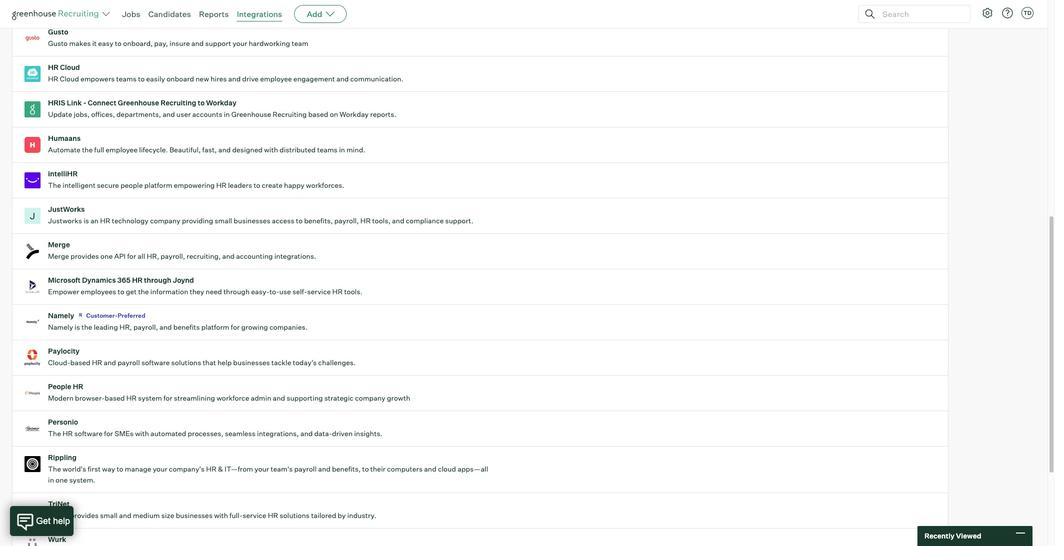 Task type: locate. For each thing, give the bounding box(es) containing it.
employee right drive
[[260, 75, 292, 83]]

0 horizontal spatial workday
[[206, 99, 237, 107]]

1 vertical spatial service
[[243, 512, 266, 520]]

0 horizontal spatial use
[[279, 288, 291, 296]]

recruiting up distributed
[[273, 110, 307, 119]]

namely down empower
[[48, 312, 74, 320]]

0 vertical spatial workday
[[206, 99, 237, 107]]

hr inside paylocity cloud-based hr and payroll software solutions that help businesses tackle today's challenges.
[[92, 359, 102, 367]]

2 vertical spatial the
[[82, 323, 92, 332]]

with right compliance
[[242, 4, 256, 12]]

employee inside hr cloud hr cloud empowers teams to easily onboard new hires and drive employee engagement and communication.
[[260, 75, 292, 83]]

access
[[272, 217, 294, 225]]

an up hardworking in the top of the page
[[257, 4, 265, 12]]

0 vertical spatial service
[[307, 288, 331, 296]]

the for hr,
[[82, 323, 92, 332]]

0 horizontal spatial payroll
[[118, 359, 140, 367]]

one
[[325, 4, 337, 12], [100, 252, 113, 261], [56, 476, 68, 485]]

easily
[[146, 75, 165, 83]]

businesses inside justworks justworks is an hr technology company providing small businesses access to benefits, payroll, hr tools, and compliance support.
[[234, 217, 270, 225]]

merge merge provides one api for all hr, payroll, recruiting, and accounting integrations.
[[48, 241, 316, 261]]

1 horizontal spatial greenhouse
[[231, 110, 271, 119]]

based down paylocity
[[70, 359, 90, 367]]

1 vertical spatial one
[[100, 252, 113, 261]]

2 horizontal spatial hr,
[[147, 252, 159, 261]]

namely for namely
[[48, 312, 74, 320]]

to left get
[[118, 288, 124, 296]]

0 horizontal spatial solutions
[[171, 359, 201, 367]]

with left full-
[[214, 512, 228, 520]]

1 horizontal spatial employee
[[260, 75, 292, 83]]

0 vertical spatial employee
[[260, 75, 292, 83]]

one inside rippling the world's first way to manage your company's hr & it—from your team's payroll and benefits, to their computers and cloud apps—all in one system.
[[56, 476, 68, 485]]

0 horizontal spatial one
[[56, 476, 68, 485]]

people
[[121, 181, 143, 190]]

1 vertical spatial benefits,
[[332, 465, 361, 474]]

rippling the world's first way to manage your company's hr & it—from your team's payroll and benefits, to their computers and cloud apps—all in one system.
[[48, 454, 488, 485]]

0 vertical spatial businesses
[[234, 217, 270, 225]]

company inside people hr modern browser-based hr system for streamlining workforce admin and supporting strategic company growth
[[355, 394, 385, 403]]

and inside simplify your hr, benefits administration, and compliance with an easy to use all-in-one solution. link
[[187, 4, 200, 12]]

in-
[[315, 4, 325, 12]]

1 vertical spatial an
[[90, 217, 99, 225]]

one right the "add" on the top of the page
[[325, 4, 337, 12]]

to left 'onboard,' at the top of the page
[[115, 39, 122, 48]]

payroll, inside merge merge provides one api for all hr, payroll, recruiting, and accounting integrations.
[[161, 252, 185, 261]]

0 vertical spatial based
[[308, 110, 328, 119]]

1 horizontal spatial company
[[355, 394, 385, 403]]

for left smes
[[104, 430, 113, 438]]

rippling
[[48, 454, 77, 462]]

namely
[[48, 312, 74, 320], [48, 323, 73, 332]]

and inside paylocity cloud-based hr and payroll software solutions that help businesses tackle today's challenges.
[[104, 359, 116, 367]]

one left api on the top of the page
[[100, 252, 113, 261]]

1 horizontal spatial payroll
[[294, 465, 317, 474]]

is
[[84, 217, 89, 225], [75, 323, 80, 332]]

preferred
[[118, 312, 145, 320]]

your inside the gusto gusto makes it easy to onboard, pay, insure and support your hardworking team
[[233, 39, 247, 48]]

payroll, left the tools,
[[334, 217, 359, 225]]

software
[[141, 359, 170, 367], [74, 430, 103, 438]]

0 vertical spatial an
[[257, 4, 265, 12]]

workday right the on
[[340, 110, 369, 119]]

one down world's on the bottom of the page
[[56, 476, 68, 485]]

software up the system
[[141, 359, 170, 367]]

reports.
[[370, 110, 396, 119]]

easy left all-
[[267, 4, 282, 12]]

1 horizontal spatial through
[[223, 288, 250, 296]]

an right justworks
[[90, 217, 99, 225]]

1 the from the top
[[48, 181, 61, 190]]

businesses left access at the left
[[234, 217, 270, 225]]

0 horizontal spatial in
[[48, 476, 54, 485]]

1 vertical spatial easy
[[98, 39, 113, 48]]

automated
[[150, 430, 186, 438]]

the inside intellihr the intelligent secure people platform empowering hr leaders to create happy workforces.
[[48, 181, 61, 190]]

system.
[[69, 476, 95, 485]]

1 vertical spatial gusto
[[48, 39, 68, 48]]

employee inside the humaans automate the full employee lifecycle. beautiful, fast, and designed with distributed teams in mind.
[[106, 146, 138, 154]]

0 vertical spatial benefits,
[[304, 217, 333, 225]]

0 vertical spatial teams
[[116, 75, 137, 83]]

j
[[30, 211, 35, 222]]

0 horizontal spatial employee
[[106, 146, 138, 154]]

0 vertical spatial use
[[291, 4, 303, 12]]

employee right full
[[106, 146, 138, 154]]

1 vertical spatial use
[[279, 288, 291, 296]]

with inside the humaans automate the full employee lifecycle. beautiful, fast, and designed with distributed teams in mind.
[[264, 146, 278, 154]]

1 vertical spatial platform
[[201, 323, 229, 332]]

solutions left that
[[171, 359, 201, 367]]

1 vertical spatial small
[[100, 512, 118, 520]]

jobs
[[122, 9, 140, 19]]

on
[[330, 110, 338, 119]]

2 horizontal spatial based
[[308, 110, 328, 119]]

empower
[[48, 288, 79, 296]]

the down intellihr
[[48, 181, 61, 190]]

&
[[218, 465, 223, 474]]

is up paylocity
[[75, 323, 80, 332]]

hr, inside merge merge provides one api for all hr, payroll, recruiting, and accounting integrations.
[[147, 252, 159, 261]]

the inside the humaans automate the full employee lifecycle. beautiful, fast, and designed with distributed teams in mind.
[[82, 146, 93, 154]]

departments,
[[116, 110, 161, 119]]

the down personio
[[48, 430, 61, 438]]

based left the on
[[308, 110, 328, 119]]

gusto down greenhouse recruiting image
[[48, 28, 68, 36]]

provides for trinet
[[70, 512, 99, 520]]

solutions left tailored
[[280, 512, 310, 520]]

1 horizontal spatial hr,
[[119, 323, 132, 332]]

company left providing
[[150, 217, 180, 225]]

for left all
[[127, 252, 136, 261]]

1 vertical spatial solutions
[[280, 512, 310, 520]]

in inside the humaans automate the full employee lifecycle. beautiful, fast, and designed with distributed teams in mind.
[[339, 146, 345, 154]]

first
[[88, 465, 101, 474]]

provides inside trinet trinet provides small and medium size businesses with full-service hr solutions tailored by industry.
[[70, 512, 99, 520]]

the
[[48, 181, 61, 190], [48, 430, 61, 438], [48, 465, 61, 474]]

benefits, inside justworks justworks is an hr technology company providing small businesses access to benefits, payroll, hr tools, and compliance support.
[[304, 217, 333, 225]]

integrations.
[[274, 252, 316, 261]]

payroll, down preferred
[[133, 323, 158, 332]]

microsoft dynamics 365 hr through joynd empower employees to get the information they need through easy-to-use self-service hr tools.
[[48, 276, 362, 296]]

1 vertical spatial through
[[223, 288, 250, 296]]

1 vertical spatial greenhouse
[[231, 110, 271, 119]]

beautiful,
[[169, 146, 201, 154]]

hr, left benefits
[[92, 4, 105, 12]]

and inside justworks justworks is an hr technology company providing small businesses access to benefits, payroll, hr tools, and compliance support.
[[392, 217, 404, 225]]

payroll inside rippling the world's first way to manage your company's hr & it—from your team's payroll and benefits, to their computers and cloud apps—all in one system.
[[294, 465, 317, 474]]

1 horizontal spatial small
[[215, 217, 232, 225]]

1 horizontal spatial in
[[224, 110, 230, 119]]

0 vertical spatial payroll,
[[334, 217, 359, 225]]

1 trinet from the top
[[48, 500, 70, 509]]

company left growth
[[355, 394, 385, 403]]

businesses right help
[[233, 359, 270, 367]]

the inside the personio the hr software for smes with automated processes, seamless integrations, and data-driven insights.
[[48, 430, 61, 438]]

use inside the microsoft dynamics 365 hr through joynd empower employees to get the information they need through easy-to-use self-service hr tools.
[[279, 288, 291, 296]]

1 horizontal spatial recruiting
[[273, 110, 307, 119]]

team's
[[271, 465, 293, 474]]

makes
[[69, 39, 91, 48]]

trinet up wurk
[[48, 512, 69, 520]]

1 vertical spatial the
[[138, 288, 149, 296]]

to inside intellihr the intelligent secure people platform empowering hr leaders to create happy workforces.
[[254, 181, 260, 190]]

0 vertical spatial greenhouse
[[118, 99, 159, 107]]

easy right it
[[98, 39, 113, 48]]

2 vertical spatial the
[[48, 465, 61, 474]]

easy
[[267, 4, 282, 12], [98, 39, 113, 48]]

software inside the personio the hr software for smes with automated processes, seamless integrations, and data-driven insights.
[[74, 430, 103, 438]]

cloud up link
[[60, 75, 79, 83]]

compliance
[[201, 4, 240, 12]]

service down rippling the world's first way to manage your company's hr & it—from your team's payroll and benefits, to their computers and cloud apps—all in one system.
[[243, 512, 266, 520]]

small inside justworks justworks is an hr technology company providing small businesses access to benefits, payroll, hr tools, and compliance support.
[[215, 217, 232, 225]]

and inside hris link - connect greenhouse recruiting to workday update jobs, offices, departments, and user accounts in greenhouse recruiting based on workday reports.
[[163, 110, 175, 119]]

businesses inside trinet trinet provides small and medium size businesses with full-service hr solutions tailored by industry.
[[176, 512, 213, 520]]

hr,
[[92, 4, 105, 12], [147, 252, 159, 261], [119, 323, 132, 332]]

2 horizontal spatial payroll,
[[334, 217, 359, 225]]

greenhouse up departments,
[[118, 99, 159, 107]]

cloud down makes
[[60, 63, 80, 72]]

0 vertical spatial in
[[224, 110, 230, 119]]

0 vertical spatial is
[[84, 217, 89, 225]]

teams left mind.
[[317, 146, 337, 154]]

payroll right team's
[[294, 465, 317, 474]]

provides for merge
[[71, 252, 99, 261]]

the left full
[[82, 146, 93, 154]]

an
[[257, 4, 265, 12], [90, 217, 99, 225]]

empowers
[[80, 75, 115, 83]]

provides down system.
[[70, 512, 99, 520]]

their
[[370, 465, 386, 474]]

service inside the microsoft dynamics 365 hr through joynd empower employees to get the information they need through easy-to-use self-service hr tools.
[[307, 288, 331, 296]]

0 horizontal spatial through
[[144, 276, 171, 285]]

in right accounts
[[224, 110, 230, 119]]

recruiting up user
[[161, 99, 196, 107]]

1 vertical spatial payroll,
[[161, 252, 185, 261]]

the down customer-
[[82, 323, 92, 332]]

0 vertical spatial the
[[82, 146, 93, 154]]

small right providing
[[215, 217, 232, 225]]

2 the from the top
[[48, 430, 61, 438]]

way
[[102, 465, 115, 474]]

1 horizontal spatial workday
[[340, 110, 369, 119]]

2 vertical spatial businesses
[[176, 512, 213, 520]]

self-
[[292, 288, 307, 296]]

size
[[161, 512, 174, 520]]

Search text field
[[880, 7, 961, 21]]

gusto left makes
[[48, 39, 68, 48]]

0 vertical spatial provides
[[71, 252, 99, 261]]

hr, right all
[[147, 252, 159, 261]]

pay,
[[154, 39, 168, 48]]

and inside the gusto gusto makes it easy to onboard, pay, insure and support your hardworking team
[[191, 39, 204, 48]]

your right the support
[[233, 39, 247, 48]]

0 vertical spatial platform
[[144, 181, 172, 190]]

to
[[283, 4, 290, 12], [115, 39, 122, 48], [138, 75, 145, 83], [198, 99, 205, 107], [254, 181, 260, 190], [296, 217, 303, 225], [118, 288, 124, 296], [117, 465, 123, 474], [362, 465, 369, 474]]

wurk
[[48, 536, 66, 544]]

1 horizontal spatial an
[[257, 4, 265, 12]]

an inside justworks justworks is an hr technology company providing small businesses access to benefits, payroll, hr tools, and compliance support.
[[90, 217, 99, 225]]

1 horizontal spatial payroll,
[[161, 252, 185, 261]]

trinet down system.
[[48, 500, 70, 509]]

platform right the people
[[144, 181, 172, 190]]

0 vertical spatial namely
[[48, 312, 74, 320]]

provides inside merge merge provides one api for all hr, payroll, recruiting, and accounting integrations.
[[71, 252, 99, 261]]

to inside the gusto gusto makes it easy to onboard, pay, insure and support your hardworking team
[[115, 39, 122, 48]]

to inside the microsoft dynamics 365 hr through joynd empower employees to get the information they need through easy-to-use self-service hr tools.
[[118, 288, 124, 296]]

0 vertical spatial solutions
[[171, 359, 201, 367]]

is right justworks
[[84, 217, 89, 225]]

provides up 'dynamics' at the left of page
[[71, 252, 99, 261]]

computers
[[387, 465, 423, 474]]

for
[[127, 252, 136, 261], [231, 323, 240, 332], [163, 394, 172, 403], [104, 430, 113, 438]]

2 vertical spatial in
[[48, 476, 54, 485]]

with right the designed
[[264, 146, 278, 154]]

team
[[292, 39, 308, 48]]

to up accounts
[[198, 99, 205, 107]]

0 vertical spatial hr,
[[92, 4, 105, 12]]

small inside trinet trinet provides small and medium size businesses with full-service hr solutions tailored by industry.
[[100, 512, 118, 520]]

one inside merge merge provides one api for all hr, payroll, recruiting, and accounting integrations.
[[100, 252, 113, 261]]

the down 'rippling'
[[48, 465, 61, 474]]

0 horizontal spatial software
[[74, 430, 103, 438]]

recently viewed
[[925, 532, 981, 541]]

teams inside hr cloud hr cloud empowers teams to easily onboard new hires and drive employee engagement and communication.
[[116, 75, 137, 83]]

1 vertical spatial cloud
[[60, 75, 79, 83]]

in down 'rippling'
[[48, 476, 54, 485]]

the inside rippling the world's first way to manage your company's hr & it—from your team's payroll and benefits, to their computers and cloud apps—all in one system.
[[48, 465, 61, 474]]

1 horizontal spatial solutions
[[280, 512, 310, 520]]

0 vertical spatial small
[[215, 217, 232, 225]]

3 the from the top
[[48, 465, 61, 474]]

based inside hris link - connect greenhouse recruiting to workday update jobs, offices, departments, and user accounts in greenhouse recruiting based on workday reports.
[[308, 110, 328, 119]]

the for employee
[[82, 146, 93, 154]]

update
[[48, 110, 72, 119]]

small left medium
[[100, 512, 118, 520]]

to left all-
[[283, 4, 290, 12]]

0 vertical spatial the
[[48, 181, 61, 190]]

businesses inside paylocity cloud-based hr and payroll software solutions that help businesses tackle today's challenges.
[[233, 359, 270, 367]]

for left growing at the left bottom
[[231, 323, 240, 332]]

1 vertical spatial provides
[[70, 512, 99, 520]]

fast,
[[202, 146, 217, 154]]

2 vertical spatial one
[[56, 476, 68, 485]]

hr, down preferred
[[119, 323, 132, 332]]

2 namely from the top
[[48, 323, 73, 332]]

automate
[[48, 146, 81, 154]]

1 vertical spatial namely
[[48, 323, 73, 332]]

for right the system
[[163, 394, 172, 403]]

1 vertical spatial is
[[75, 323, 80, 332]]

cloud
[[60, 63, 80, 72], [60, 75, 79, 83]]

1 vertical spatial teams
[[317, 146, 337, 154]]

all-
[[305, 4, 315, 12]]

administration,
[[135, 4, 186, 12]]

use left self-
[[279, 288, 291, 296]]

0 horizontal spatial based
[[70, 359, 90, 367]]

payroll up the system
[[118, 359, 140, 367]]

namely up paylocity
[[48, 323, 73, 332]]

1 vertical spatial hr,
[[147, 252, 159, 261]]

with
[[242, 4, 256, 12], [264, 146, 278, 154], [135, 430, 149, 438], [214, 512, 228, 520]]

workday up accounts
[[206, 99, 237, 107]]

td
[[1024, 10, 1032, 17]]

joynd
[[173, 276, 194, 285]]

benefits, left the their
[[332, 465, 361, 474]]

based left the system
[[105, 394, 125, 403]]

1 namely from the top
[[48, 312, 74, 320]]

namely is the leading hr, payroll, and benefits platform for growing companies.
[[48, 323, 308, 332]]

for inside merge merge provides one api for all hr, payroll, recruiting, and accounting integrations.
[[127, 252, 136, 261]]

tailored
[[311, 512, 336, 520]]

1 horizontal spatial one
[[100, 252, 113, 261]]

payroll, up joynd
[[161, 252, 185, 261]]

teams
[[116, 75, 137, 83], [317, 146, 337, 154]]

platform right benefits
[[201, 323, 229, 332]]

1 vertical spatial employee
[[106, 146, 138, 154]]

integrations
[[237, 9, 282, 19]]

0 horizontal spatial company
[[150, 217, 180, 225]]

0 vertical spatial gusto
[[48, 28, 68, 36]]

merge up microsoft
[[48, 252, 69, 261]]

0 horizontal spatial payroll,
[[133, 323, 158, 332]]

full
[[94, 146, 104, 154]]

leading
[[94, 323, 118, 332]]

merge down justworks
[[48, 241, 70, 249]]

1 horizontal spatial based
[[105, 394, 125, 403]]

secure
[[97, 181, 119, 190]]

gusto
[[48, 28, 68, 36], [48, 39, 68, 48]]

1 horizontal spatial easy
[[267, 4, 282, 12]]

0 horizontal spatial easy
[[98, 39, 113, 48]]

to left easily
[[138, 75, 145, 83]]

add button
[[294, 5, 347, 23]]

1 vertical spatial based
[[70, 359, 90, 367]]

hris link - connect greenhouse recruiting to workday update jobs, offices, departments, and user accounts in greenhouse recruiting based on workday reports.
[[48, 99, 396, 119]]

benefits
[[106, 4, 133, 12]]

teams right empowers
[[116, 75, 137, 83]]

1 vertical spatial trinet
[[48, 512, 69, 520]]

to right access at the left
[[296, 217, 303, 225]]

the right get
[[138, 288, 149, 296]]

0 horizontal spatial hr,
[[92, 4, 105, 12]]

to left create
[[254, 181, 260, 190]]

hr inside rippling the world's first way to manage your company's hr & it—from your team's payroll and benefits, to their computers and cloud apps—all in one system.
[[206, 465, 216, 474]]

solutions
[[171, 359, 201, 367], [280, 512, 310, 520]]

benefits, right access at the left
[[304, 217, 333, 225]]

greenhouse down drive
[[231, 110, 271, 119]]

through right need on the bottom left
[[223, 288, 250, 296]]

0 vertical spatial payroll
[[118, 359, 140, 367]]

easy inside the gusto gusto makes it easy to onboard, pay, insure and support your hardworking team
[[98, 39, 113, 48]]

reports link
[[199, 9, 229, 19]]

software down personio
[[74, 430, 103, 438]]

with right smes
[[135, 430, 149, 438]]

use left all-
[[291, 4, 303, 12]]

businesses
[[234, 217, 270, 225], [233, 359, 270, 367], [176, 512, 213, 520]]

0 vertical spatial recruiting
[[161, 99, 196, 107]]

through up information
[[144, 276, 171, 285]]

0 vertical spatial trinet
[[48, 500, 70, 509]]

1 vertical spatial workday
[[340, 110, 369, 119]]

add
[[307, 9, 322, 19]]

provides
[[71, 252, 99, 261], [70, 512, 99, 520]]

in left mind.
[[339, 146, 345, 154]]

1 vertical spatial in
[[339, 146, 345, 154]]

service left the tools.
[[307, 288, 331, 296]]

0 horizontal spatial small
[[100, 512, 118, 520]]

easy-
[[251, 288, 269, 296]]

0 horizontal spatial an
[[90, 217, 99, 225]]

1 horizontal spatial teams
[[317, 146, 337, 154]]

hris
[[48, 99, 65, 107]]

employee
[[260, 75, 292, 83], [106, 146, 138, 154]]

1 vertical spatial merge
[[48, 252, 69, 261]]

businesses right size
[[176, 512, 213, 520]]

solutions inside trinet trinet provides small and medium size businesses with full-service hr solutions tailored by industry.
[[280, 512, 310, 520]]

in
[[224, 110, 230, 119], [339, 146, 345, 154], [48, 476, 54, 485]]

1 horizontal spatial software
[[141, 359, 170, 367]]



Task type: vqa. For each thing, say whether or not it's contained in the screenshot.
middle TEST
no



Task type: describe. For each thing, give the bounding box(es) containing it.
an inside simplify your hr, benefits administration, and compliance with an easy to use all-in-one solution. link
[[257, 4, 265, 12]]

jobs,
[[74, 110, 90, 119]]

company's
[[169, 465, 205, 474]]

all
[[138, 252, 145, 261]]

in inside hris link - connect greenhouse recruiting to workday update jobs, offices, departments, and user accounts in greenhouse recruiting based on workday reports.
[[224, 110, 230, 119]]

to right way
[[117, 465, 123, 474]]

your left team's
[[255, 465, 269, 474]]

namely for namely is the leading hr, payroll, and benefits platform for growing companies.
[[48, 323, 73, 332]]

intellihr
[[48, 170, 78, 178]]

workforce
[[217, 394, 249, 403]]

trinet trinet provides small and medium size businesses with full-service hr solutions tailored by industry.
[[48, 500, 376, 520]]

reports
[[199, 9, 229, 19]]

0 horizontal spatial recruiting
[[161, 99, 196, 107]]

0 horizontal spatial is
[[75, 323, 80, 332]]

payroll, inside justworks justworks is an hr technology company providing small businesses access to benefits, payroll, hr tools, and compliance support.
[[334, 217, 359, 225]]

service inside trinet trinet provides small and medium size businesses with full-service hr solutions tailored by industry.
[[243, 512, 266, 520]]

in inside rippling the world's first way to manage your company's hr & it—from your team's payroll and benefits, to their computers and cloud apps—all in one system.
[[48, 476, 54, 485]]

support
[[205, 39, 231, 48]]

and inside the humaans automate the full employee lifecycle. beautiful, fast, and designed with distributed teams in mind.
[[218, 146, 231, 154]]

customer-preferred
[[86, 312, 145, 320]]

get
[[126, 288, 137, 296]]

insure
[[169, 39, 190, 48]]

hr inside trinet trinet provides small and medium size businesses with full-service hr solutions tailored by industry.
[[268, 512, 278, 520]]

benefits
[[173, 323, 200, 332]]

people
[[48, 383, 71, 391]]

insights.
[[354, 430, 382, 438]]

it
[[92, 39, 97, 48]]

onboard,
[[123, 39, 153, 48]]

wurk link
[[13, 529, 948, 547]]

0 vertical spatial through
[[144, 276, 171, 285]]

software inside paylocity cloud-based hr and payroll software solutions that help businesses tackle today's challenges.
[[141, 359, 170, 367]]

help
[[217, 359, 232, 367]]

employees
[[81, 288, 116, 296]]

microsoft
[[48, 276, 81, 285]]

solution.
[[338, 4, 367, 12]]

paylocity cloud-based hr and payroll software solutions that help businesses tackle today's challenges.
[[48, 347, 356, 367]]

dynamics
[[82, 276, 116, 285]]

with inside trinet trinet provides small and medium size businesses with full-service hr solutions tailored by industry.
[[214, 512, 228, 520]]

onboard
[[167, 75, 194, 83]]

integrations,
[[257, 430, 299, 438]]

platform inside intellihr the intelligent secure people platform empowering hr leaders to create happy workforces.
[[144, 181, 172, 190]]

company inside justworks justworks is an hr technology company providing small businesses access to benefits, payroll, hr tools, and compliance support.
[[150, 217, 180, 225]]

1 merge from the top
[[48, 241, 70, 249]]

2 gusto from the top
[[48, 39, 68, 48]]

teams inside the humaans automate the full employee lifecycle. beautiful, fast, and designed with distributed teams in mind.
[[317, 146, 337, 154]]

greenhouse recruiting image
[[12, 8, 102, 20]]

industry.
[[347, 512, 376, 520]]

for inside the personio the hr software for smes with automated processes, seamless integrations, and data-driven insights.
[[104, 430, 113, 438]]

the inside the microsoft dynamics 365 hr through joynd empower employees to get the information they need through easy-to-use self-service hr tools.
[[138, 288, 149, 296]]

challenges.
[[318, 359, 356, 367]]

for inside people hr modern browser-based hr system for streamlining workforce admin and supporting strategic company growth
[[163, 394, 172, 403]]

the for the intelligent secure people platform empowering hr leaders to create happy workforces.
[[48, 181, 61, 190]]

recruiting,
[[187, 252, 221, 261]]

td button
[[1022, 7, 1034, 19]]

2 merge from the top
[[48, 252, 69, 261]]

to left the their
[[362, 465, 369, 474]]

and inside the personio the hr software for smes with automated processes, seamless integrations, and data-driven insights.
[[300, 430, 313, 438]]

365
[[117, 276, 131, 285]]

offices,
[[91, 110, 115, 119]]

integrations link
[[237, 9, 282, 19]]

accounts
[[192, 110, 222, 119]]

solutions inside paylocity cloud-based hr and payroll software solutions that help businesses tackle today's challenges.
[[171, 359, 201, 367]]

tools.
[[344, 288, 362, 296]]

simplify
[[48, 4, 75, 12]]

leaders
[[228, 181, 252, 190]]

link
[[67, 99, 82, 107]]

1 gusto from the top
[[48, 28, 68, 36]]

candidates link
[[148, 9, 191, 19]]

accounting
[[236, 252, 273, 261]]

distributed
[[280, 146, 316, 154]]

tackle
[[271, 359, 291, 367]]

and inside people hr modern browser-based hr system for streamlining workforce admin and supporting strategic company growth
[[273, 394, 285, 403]]

based inside paylocity cloud-based hr and payroll software solutions that help businesses tackle today's challenges.
[[70, 359, 90, 367]]

providing
[[182, 217, 213, 225]]

world's
[[63, 465, 86, 474]]

hardworking
[[249, 39, 290, 48]]

justworks
[[48, 205, 85, 214]]

connect
[[88, 99, 116, 107]]

and inside merge merge provides one api for all hr, payroll, recruiting, and accounting integrations.
[[222, 252, 235, 261]]

medium
[[133, 512, 160, 520]]

payroll inside paylocity cloud-based hr and payroll software solutions that help businesses tackle today's challenges.
[[118, 359, 140, 367]]

companies.
[[270, 323, 308, 332]]

gusto gusto makes it easy to onboard, pay, insure and support your hardworking team
[[48, 28, 308, 48]]

hr cloud hr cloud empowers teams to easily onboard new hires and drive employee engagement and communication.
[[48, 63, 403, 83]]

1 horizontal spatial use
[[291, 4, 303, 12]]

your right manage
[[153, 465, 167, 474]]

communication.
[[350, 75, 403, 83]]

the for the hr software for smes with automated processes, seamless integrations, and data-driven insights.
[[48, 430, 61, 438]]

customer-
[[86, 312, 118, 320]]

tools,
[[372, 217, 390, 225]]

driven
[[332, 430, 353, 438]]

configure image
[[982, 7, 994, 19]]

0 vertical spatial easy
[[267, 4, 282, 12]]

to inside hr cloud hr cloud empowers teams to easily onboard new hires and drive employee engagement and communication.
[[138, 75, 145, 83]]

2 vertical spatial hr,
[[119, 323, 132, 332]]

hr inside the personio the hr software for smes with automated processes, seamless integrations, and data-driven insights.
[[63, 430, 73, 438]]

seamless
[[225, 430, 256, 438]]

streamlining
[[174, 394, 215, 403]]

data-
[[314, 430, 332, 438]]

1 cloud from the top
[[60, 63, 80, 72]]

manage
[[125, 465, 151, 474]]

api
[[114, 252, 126, 261]]

is inside justworks justworks is an hr technology company providing small businesses access to benefits, payroll, hr tools, and compliance support.
[[84, 217, 89, 225]]

the for the world's first way to manage your company's hr & it—from your team's payroll and benefits, to their computers and cloud apps—all in one system.
[[48, 465, 61, 474]]

paylocity
[[48, 347, 80, 356]]

simplify your hr, benefits administration, and compliance with an easy to use all-in-one solution. link
[[13, 0, 948, 21]]

information
[[150, 288, 188, 296]]

new
[[196, 75, 209, 83]]

-
[[83, 99, 86, 107]]

strategic
[[324, 394, 354, 403]]

your right simplify
[[76, 4, 91, 12]]

growth
[[387, 394, 410, 403]]

2 trinet from the top
[[48, 512, 69, 520]]

that
[[203, 359, 216, 367]]

2 vertical spatial payroll,
[[133, 323, 158, 332]]

empowering
[[174, 181, 215, 190]]

benefits, inside rippling the world's first way to manage your company's hr & it—from your team's payroll and benefits, to their computers and cloud apps—all in one system.
[[332, 465, 361, 474]]

people hr modern browser-based hr system for streamlining workforce admin and supporting strategic company growth
[[48, 383, 410, 403]]

intelligent
[[63, 181, 95, 190]]

1 horizontal spatial platform
[[201, 323, 229, 332]]

based inside people hr modern browser-based hr system for streamlining workforce admin and supporting strategic company growth
[[105, 394, 125, 403]]

humaans automate the full employee lifecycle. beautiful, fast, and designed with distributed teams in mind.
[[48, 134, 365, 154]]

with inside the personio the hr software for smes with automated processes, seamless integrations, and data-driven insights.
[[135, 430, 149, 438]]

to inside hris link - connect greenhouse recruiting to workday update jobs, offices, departments, and user accounts in greenhouse recruiting based on workday reports.
[[198, 99, 205, 107]]

2 cloud from the top
[[60, 75, 79, 83]]

hr inside intellihr the intelligent secure people platform empowering hr leaders to create happy workforces.
[[216, 181, 226, 190]]

to inside justworks justworks is an hr technology company providing small businesses access to benefits, payroll, hr tools, and compliance support.
[[296, 217, 303, 225]]

drive
[[242, 75, 259, 83]]

need
[[206, 288, 222, 296]]

technology
[[112, 217, 149, 225]]

personio
[[48, 418, 78, 427]]

lifecycle.
[[139, 146, 168, 154]]

and inside trinet trinet provides small and medium size businesses with full-service hr solutions tailored by industry.
[[119, 512, 131, 520]]

2 horizontal spatial one
[[325, 4, 337, 12]]

modern
[[48, 394, 73, 403]]

cloud-
[[48, 359, 70, 367]]

candidates
[[148, 9, 191, 19]]

admin
[[251, 394, 271, 403]]



